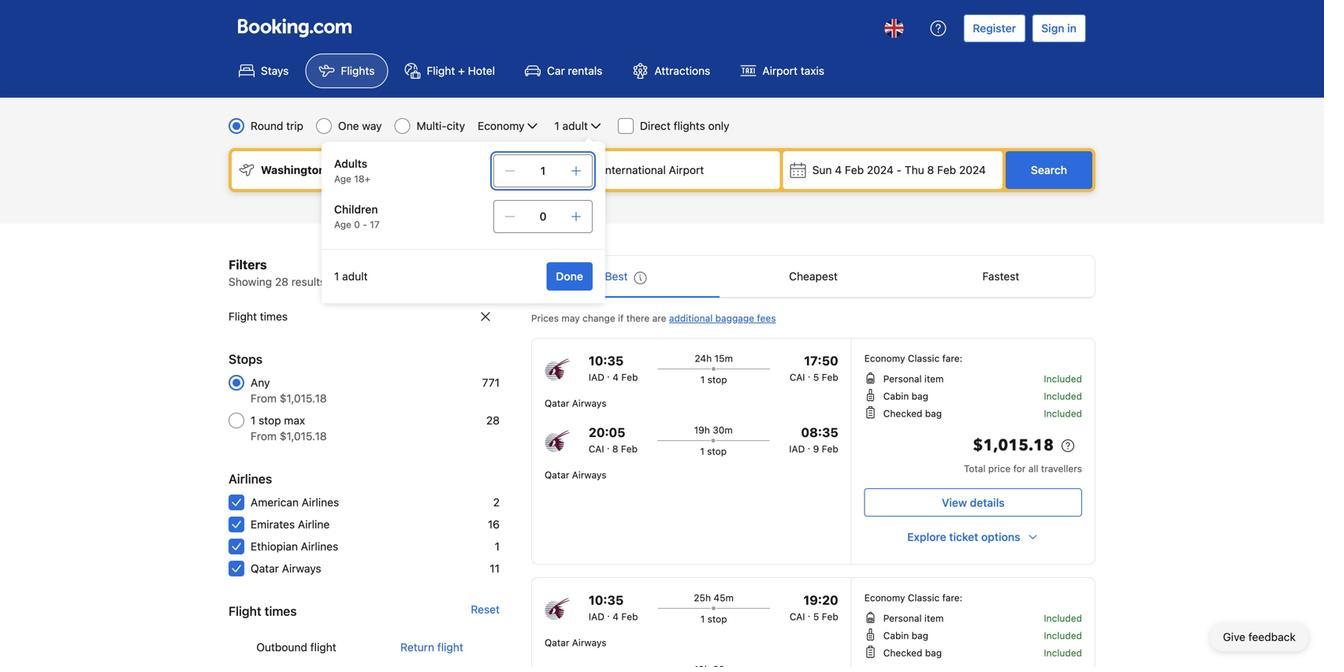 Task type: describe. For each thing, give the bounding box(es) containing it.
2 fare: from the top
[[942, 593, 963, 604]]

car rentals
[[547, 64, 602, 77]]

done button
[[546, 262, 593, 291]]

1 included from the top
[[1044, 374, 1082, 385]]

car
[[547, 64, 565, 77]]

08:35
[[801, 425, 838, 440]]

17
[[370, 219, 380, 230]]

1 down 24h
[[700, 374, 705, 385]]

20:05
[[589, 425, 625, 440]]

emirates airline
[[251, 518, 330, 531]]

5 for 17:50
[[813, 372, 819, 383]]

1 adult button
[[553, 117, 605, 136]]

stop for 08:35
[[707, 446, 727, 457]]

feedback
[[1249, 631, 1296, 644]]

flight + hotel
[[427, 64, 495, 77]]

sun 4 feb 2024 - thu 8 feb 2024 button
[[783, 151, 1003, 189]]

return flight
[[400, 641, 463, 654]]

24h
[[695, 353, 712, 364]]

view details button
[[864, 489, 1082, 517]]

1 fare: from the top
[[942, 353, 963, 364]]

thu
[[905, 164, 924, 177]]

cai for 20:05
[[589, 444, 604, 455]]

direct
[[640, 119, 671, 132]]

1 personal item from the top
[[883, 374, 944, 385]]

tab list containing best
[[532, 256, 1095, 299]]

ethiopian
[[251, 540, 298, 553]]

emirates
[[251, 518, 295, 531]]

explore
[[907, 531, 946, 544]]

1 personal from the top
[[883, 374, 922, 385]]

20:05 cai . 8 feb
[[589, 425, 638, 455]]

register
[[973, 22, 1016, 35]]

feb inside the 08:35 iad . 9 feb
[[822, 444, 838, 455]]

filters
[[229, 257, 267, 272]]

11
[[490, 562, 500, 575]]

2 checked from the top
[[883, 648, 922, 659]]

19h
[[694, 425, 710, 436]]

cheapest
[[789, 270, 838, 283]]

1 vertical spatial flight
[[229, 310, 257, 323]]

prices
[[531, 313, 559, 324]]

american
[[251, 496, 299, 509]]

attractions link
[[619, 54, 724, 88]]

2 item from the top
[[924, 613, 944, 624]]

airport inside dropdown button
[[669, 164, 704, 177]]

19h 30m
[[694, 425, 733, 436]]

4 for 19:20
[[613, 612, 619, 623]]

1 up 11
[[495, 540, 500, 553]]

9
[[813, 444, 819, 455]]

age for children
[[334, 219, 351, 230]]

search
[[1031, 164, 1067, 177]]

washington button
[[232, 151, 490, 189]]

any
[[251, 376, 270, 389]]

24h 15m
[[695, 353, 733, 364]]

are
[[652, 313, 666, 324]]

2 flight times from the top
[[229, 604, 297, 619]]

flights
[[674, 119, 705, 132]]

may
[[561, 313, 580, 324]]

1 stop for 19:20
[[700, 614, 727, 625]]

give feedback
[[1223, 631, 1296, 644]]

iad for 17:50
[[589, 372, 604, 383]]

10:35 iad . 4 feb for 19:20
[[589, 593, 638, 623]]

city
[[447, 119, 465, 132]]

international
[[602, 164, 666, 177]]

any from $1,015.18
[[251, 376, 327, 405]]

flight for outbound flight
[[310, 641, 336, 654]]

1 classic from the top
[[908, 353, 940, 364]]

flights link
[[305, 54, 388, 88]]

$1,015.18 inside any from $1,015.18
[[280, 392, 327, 405]]

1 item from the top
[[924, 374, 944, 385]]

for
[[1013, 463, 1026, 474]]

airlines for american airlines
[[302, 496, 339, 509]]

15m
[[714, 353, 733, 364]]

2 classic from the top
[[908, 593, 940, 604]]

1 stop for 17:50
[[700, 374, 727, 385]]

8 inside 20:05 cai . 8 feb
[[612, 444, 618, 455]]

stays link
[[225, 54, 302, 88]]

25h 45m
[[694, 593, 734, 604]]

1 vertical spatial adult
[[342, 270, 368, 283]]

4 included from the top
[[1044, 613, 1082, 624]]

10:35 for 17:50
[[589, 353, 624, 368]]

prices may change if there are additional baggage fees
[[531, 313, 776, 324]]

airlines for ethiopian airlines
[[301, 540, 338, 553]]

1 vertical spatial economy
[[864, 353, 905, 364]]

ethiopian airlines
[[251, 540, 338, 553]]

5 for 19:20
[[813, 612, 819, 623]]

feb inside 17:50 cai . 5 feb
[[822, 372, 838, 383]]

0 vertical spatial airport
[[762, 64, 798, 77]]

cairo international airport
[[573, 164, 704, 177]]

best image
[[634, 272, 647, 285]]

2 personal from the top
[[883, 613, 922, 624]]

0 vertical spatial times
[[260, 310, 288, 323]]

multi-city
[[417, 119, 465, 132]]

flight + hotel link
[[391, 54, 508, 88]]

1 economy classic fare: from the top
[[864, 353, 963, 364]]

stop inside 1 stop max from $1,015.18
[[259, 414, 281, 427]]

view details
[[942, 497, 1005, 510]]

total price for all travellers
[[964, 463, 1082, 474]]

fastest
[[983, 270, 1019, 283]]

ticket
[[949, 531, 978, 544]]

1 stop for 08:35
[[700, 446, 727, 457]]

+
[[458, 64, 465, 77]]

6 included from the top
[[1044, 648, 1082, 659]]

stop for 17:50
[[707, 374, 727, 385]]

trip
[[286, 119, 303, 132]]

$1,015.18 inside region
[[973, 435, 1054, 457]]

max
[[284, 414, 305, 427]]

sign in
[[1041, 22, 1077, 35]]

best button
[[532, 256, 720, 297]]

adult inside dropdown button
[[562, 119, 588, 132]]

taxis
[[801, 64, 824, 77]]

sign in link
[[1032, 14, 1086, 43]]

multi-
[[417, 119, 447, 132]]

1 checked bag from the top
[[883, 408, 942, 419]]

2 economy classic fare: from the top
[[864, 593, 963, 604]]

reset button
[[471, 602, 500, 618]]

stops
[[229, 352, 263, 367]]

all
[[1028, 463, 1038, 474]]

2 cabin from the top
[[883, 631, 909, 642]]

washington
[[261, 164, 325, 177]]

from inside any from $1,015.18
[[251, 392, 277, 405]]

19:20
[[803, 593, 838, 608]]



Task type: vqa. For each thing, say whether or not it's contained in the screenshot.
11
yes



Task type: locate. For each thing, give the bounding box(es) containing it.
flights
[[341, 64, 375, 77]]

age
[[334, 173, 351, 184], [334, 219, 351, 230]]

feb
[[845, 164, 864, 177], [937, 164, 956, 177], [621, 372, 638, 383], [822, 372, 838, 383], [621, 444, 638, 455], [822, 444, 838, 455], [621, 612, 638, 623], [822, 612, 838, 623]]

-
[[897, 164, 902, 177], [363, 219, 367, 230]]

0 horizontal spatial 28
[[275, 275, 288, 288]]

0 vertical spatial economy classic fare:
[[864, 353, 963, 364]]

1 vertical spatial checked bag
[[883, 648, 942, 659]]

sun
[[812, 164, 832, 177]]

19:20 cai . 5 feb
[[790, 593, 838, 623]]

0 vertical spatial checked
[[883, 408, 922, 419]]

cai for 19:20
[[790, 612, 805, 623]]

2 vertical spatial iad
[[589, 612, 604, 623]]

0 vertical spatial cabin
[[883, 391, 909, 402]]

from down any at the bottom left
[[251, 392, 277, 405]]

from inside 1 stop max from $1,015.18
[[251, 430, 277, 443]]

8 right thu
[[927, 164, 934, 177]]

1 checked from the top
[[883, 408, 922, 419]]

stop for 19:20
[[707, 614, 727, 625]]

cai down '17:50'
[[790, 372, 805, 383]]

3 1 stop from the top
[[700, 614, 727, 625]]

1 vertical spatial tab list
[[229, 627, 500, 668]]

0 vertical spatial age
[[334, 173, 351, 184]]

airlines up the airline
[[302, 496, 339, 509]]

28 left results
[[275, 275, 288, 288]]

- left "17"
[[363, 219, 367, 230]]

reset
[[471, 603, 500, 616]]

2 vertical spatial airlines
[[301, 540, 338, 553]]

08:35 iad . 9 feb
[[789, 425, 838, 455]]

1 vertical spatial 1 adult
[[334, 270, 368, 283]]

0 horizontal spatial 2024
[[867, 164, 894, 177]]

one way
[[338, 119, 382, 132]]

1 vertical spatial airlines
[[302, 496, 339, 509]]

0 vertical spatial 5
[[813, 372, 819, 383]]

0
[[540, 210, 547, 223], [354, 219, 360, 230]]

10:35 iad . 4 feb for 17:50
[[589, 353, 638, 383]]

1 vertical spatial 4
[[613, 372, 619, 383]]

adult right results
[[342, 270, 368, 283]]

1 cabin from the top
[[883, 391, 909, 402]]

cairo
[[573, 164, 599, 177]]

2 10:35 iad . 4 feb from the top
[[589, 593, 638, 623]]

1 down any at the bottom left
[[251, 414, 256, 427]]

3 included from the top
[[1044, 408, 1082, 419]]

age down children
[[334, 219, 351, 230]]

times
[[260, 310, 288, 323], [265, 604, 297, 619]]

5 down 19:20
[[813, 612, 819, 623]]

airlines down the airline
[[301, 540, 338, 553]]

fare:
[[942, 353, 963, 364], [942, 593, 963, 604]]

1 adult up cairo
[[554, 119, 588, 132]]

give feedback button
[[1210, 623, 1308, 652]]

1 vertical spatial personal item
[[883, 613, 944, 624]]

2 10:35 from the top
[[589, 593, 624, 608]]

1 vertical spatial from
[[251, 430, 277, 443]]

1 10:35 from the top
[[589, 353, 624, 368]]

1 down 19h
[[700, 446, 704, 457]]

0 vertical spatial classic
[[908, 353, 940, 364]]

1 flight from the left
[[310, 641, 336, 654]]

4 for 17:50
[[613, 372, 619, 383]]

2 included from the top
[[1044, 391, 1082, 402]]

airlines
[[229, 472, 272, 487], [302, 496, 339, 509], [301, 540, 338, 553]]

8 down 20:05
[[612, 444, 618, 455]]

1 stop down the "24h 15m"
[[700, 374, 727, 385]]

2 vertical spatial 1 stop
[[700, 614, 727, 625]]

in
[[1067, 22, 1077, 35]]

1 vertical spatial checked
[[883, 648, 922, 659]]

0 vertical spatial 28
[[275, 275, 288, 288]]

2 5 from the top
[[813, 612, 819, 623]]

economy classic fare:
[[864, 353, 963, 364], [864, 593, 963, 604]]

1 vertical spatial -
[[363, 219, 367, 230]]

flight times down the showing
[[229, 310, 288, 323]]

tab list
[[532, 256, 1095, 299], [229, 627, 500, 668]]

1 vertical spatial airport
[[669, 164, 704, 177]]

0 vertical spatial 4
[[835, 164, 842, 177]]

stop down 19h 30m
[[707, 446, 727, 457]]

0 vertical spatial airlines
[[229, 472, 272, 487]]

flight for return flight
[[437, 641, 463, 654]]

adults
[[334, 157, 367, 170]]

4 inside popup button
[[835, 164, 842, 177]]

$1,015.18 up max
[[280, 392, 327, 405]]

cai for 17:50
[[790, 372, 805, 383]]

stop down 25h 45m
[[707, 614, 727, 625]]

1 cabin bag from the top
[[883, 391, 928, 402]]

1 vertical spatial classic
[[908, 593, 940, 604]]

2 flight from the left
[[437, 641, 463, 654]]

cai down 19:20
[[790, 612, 805, 623]]

0 vertical spatial economy
[[478, 119, 525, 132]]

1 vertical spatial 1 stop
[[700, 446, 727, 457]]

1 horizontal spatial 8
[[927, 164, 934, 177]]

0 vertical spatial 1 stop
[[700, 374, 727, 385]]

return
[[400, 641, 434, 654]]

total
[[964, 463, 986, 474]]

0 horizontal spatial -
[[363, 219, 367, 230]]

age down adults
[[334, 173, 351, 184]]

cai inside 17:50 cai . 5 feb
[[790, 372, 805, 383]]

0 vertical spatial -
[[897, 164, 902, 177]]

1 horizontal spatial 1 adult
[[554, 119, 588, 132]]

feb inside 19:20 cai . 5 feb
[[822, 612, 838, 623]]

10:35
[[589, 353, 624, 368], [589, 593, 624, 608]]

airport taxis link
[[727, 54, 838, 88]]

0 horizontal spatial 0
[[354, 219, 360, 230]]

cheapest button
[[720, 256, 907, 297]]

tab list containing outbound flight
[[229, 627, 500, 668]]

stop down the "24h 15m"
[[707, 374, 727, 385]]

1 right results
[[334, 270, 339, 283]]

0 horizontal spatial adult
[[342, 270, 368, 283]]

options
[[981, 531, 1020, 544]]

airport down "direct flights only"
[[669, 164, 704, 177]]

airport taxis
[[762, 64, 824, 77]]

way
[[362, 119, 382, 132]]

1 vertical spatial 8
[[612, 444, 618, 455]]

times up 'outbound'
[[265, 604, 297, 619]]

28 inside filters showing 28 results
[[275, 275, 288, 288]]

0 vertical spatial personal item
[[883, 374, 944, 385]]

0 vertical spatial cabin bag
[[883, 391, 928, 402]]

1 1 stop from the top
[[700, 374, 727, 385]]

cai down 20:05
[[589, 444, 604, 455]]

28
[[275, 275, 288, 288], [486, 414, 500, 427]]

booking.com logo image
[[238, 19, 352, 37], [238, 19, 352, 37]]

personal item
[[883, 374, 944, 385], [883, 613, 944, 624]]

2 2024 from the left
[[959, 164, 986, 177]]

2 age from the top
[[334, 219, 351, 230]]

from down any from $1,015.18
[[251, 430, 277, 443]]

0 horizontal spatial flight
[[310, 641, 336, 654]]

2024 left thu
[[867, 164, 894, 177]]

american airlines
[[251, 496, 339, 509]]

adult up cairo
[[562, 119, 588, 132]]

1 adult inside dropdown button
[[554, 119, 588, 132]]

if
[[618, 313, 624, 324]]

$1,015.18 down max
[[280, 430, 327, 443]]

results
[[291, 275, 326, 288]]

1 horizontal spatial airport
[[762, 64, 798, 77]]

1 vertical spatial age
[[334, 219, 351, 230]]

give
[[1223, 631, 1246, 644]]

showing
[[229, 275, 272, 288]]

feb inside 20:05 cai . 8 feb
[[621, 444, 638, 455]]

5 inside 17:50 cai . 5 feb
[[813, 372, 819, 383]]

0 horizontal spatial 8
[[612, 444, 618, 455]]

17:50 cai . 5 feb
[[790, 353, 838, 383]]

1 inside dropdown button
[[554, 119, 559, 132]]

$1,015.18
[[280, 392, 327, 405], [280, 430, 327, 443], [973, 435, 1054, 457]]

. inside 20:05 cai . 8 feb
[[607, 441, 610, 452]]

. inside the 08:35 iad . 9 feb
[[808, 441, 810, 452]]

flight up 'outbound'
[[229, 604, 261, 619]]

2024 right thu
[[959, 164, 986, 177]]

airport left taxis
[[762, 64, 798, 77]]

2
[[493, 496, 500, 509]]

1 horizontal spatial tab list
[[532, 256, 1095, 299]]

2 cabin bag from the top
[[883, 631, 928, 642]]

30m
[[713, 425, 733, 436]]

outbound
[[256, 641, 307, 654]]

1 vertical spatial 5
[[813, 612, 819, 623]]

5 down '17:50'
[[813, 372, 819, 383]]

qatar
[[545, 398, 569, 409], [545, 470, 569, 481], [251, 562, 279, 575], [545, 638, 569, 649]]

1 vertical spatial cabin bag
[[883, 631, 928, 642]]

age for adults
[[334, 173, 351, 184]]

1 2024 from the left
[[867, 164, 894, 177]]

cai inside 20:05 cai . 8 feb
[[589, 444, 604, 455]]

0 vertical spatial 10:35
[[589, 353, 624, 368]]

1 5 from the top
[[813, 372, 819, 383]]

1 inside 1 stop max from $1,015.18
[[251, 414, 256, 427]]

- inside popup button
[[897, 164, 902, 177]]

direct flights only
[[640, 119, 729, 132]]

28 down "771"
[[486, 414, 500, 427]]

1 horizontal spatial 28
[[486, 414, 500, 427]]

best
[[605, 270, 628, 283]]

0 vertical spatial adult
[[562, 119, 588, 132]]

0 up done button
[[540, 210, 547, 223]]

1 horizontal spatial -
[[897, 164, 902, 177]]

explore ticket options
[[907, 531, 1020, 544]]

1 vertical spatial 10:35 iad . 4 feb
[[589, 593, 638, 623]]

1 stop down 19h 30m
[[700, 446, 727, 457]]

0 vertical spatial personal
[[883, 374, 922, 385]]

2 1 stop from the top
[[700, 446, 727, 457]]

airline
[[298, 518, 330, 531]]

0 inside children age 0 - 17
[[354, 219, 360, 230]]

0 horizontal spatial 1 adult
[[334, 270, 368, 283]]

- inside children age 0 - 17
[[363, 219, 367, 230]]

best image
[[634, 272, 647, 285]]

flight inside flight + hotel link
[[427, 64, 455, 77]]

age inside adults age 18+
[[334, 173, 351, 184]]

0 vertical spatial iad
[[589, 372, 604, 383]]

car rentals link
[[512, 54, 616, 88]]

iad for 19:20
[[589, 612, 604, 623]]

age inside children age 0 - 17
[[334, 219, 351, 230]]

flight down the showing
[[229, 310, 257, 323]]

$1,015.18 inside 1 stop max from $1,015.18
[[280, 430, 327, 443]]

1 vertical spatial item
[[924, 613, 944, 624]]

1 vertical spatial 10:35
[[589, 593, 624, 608]]

hotel
[[468, 64, 495, 77]]

fees
[[757, 313, 776, 324]]

1 horizontal spatial adult
[[562, 119, 588, 132]]

18+
[[354, 173, 370, 184]]

1 left cairo
[[540, 164, 546, 177]]

stop left max
[[259, 414, 281, 427]]

stays
[[261, 64, 289, 77]]

cairo international airport button
[[522, 151, 780, 189]]

0 vertical spatial fare:
[[942, 353, 963, 364]]

sign
[[1041, 22, 1064, 35]]

1 adult right results
[[334, 270, 368, 283]]

attractions
[[655, 64, 710, 77]]

1 horizontal spatial 2024
[[959, 164, 986, 177]]

done
[[556, 270, 583, 283]]

flight right 'outbound'
[[310, 641, 336, 654]]

17:50
[[804, 353, 838, 368]]

airport
[[762, 64, 798, 77], [669, 164, 704, 177]]

1 from from the top
[[251, 392, 277, 405]]

flight right return
[[437, 641, 463, 654]]

economy right '17:50'
[[864, 353, 905, 364]]

outbound flight button
[[229, 627, 364, 668]]

0 horizontal spatial airport
[[669, 164, 704, 177]]

2 personal item from the top
[[883, 613, 944, 624]]

1 horizontal spatial flight
[[437, 641, 463, 654]]

view
[[942, 497, 967, 510]]

1 vertical spatial personal
[[883, 613, 922, 624]]

. inside 17:50 cai . 5 feb
[[808, 369, 811, 380]]

$1,015.18 up for at the right bottom
[[973, 435, 1054, 457]]

45m
[[714, 593, 734, 604]]

2 checked bag from the top
[[883, 648, 942, 659]]

1 vertical spatial cai
[[589, 444, 604, 455]]

1 vertical spatial 28
[[486, 414, 500, 427]]

economy right 19:20
[[864, 593, 905, 604]]

children
[[334, 203, 378, 216]]

771
[[482, 376, 500, 389]]

0 vertical spatial flight times
[[229, 310, 288, 323]]

iad inside the 08:35 iad . 9 feb
[[789, 444, 805, 455]]

0 vertical spatial 8
[[927, 164, 934, 177]]

2 vertical spatial 4
[[613, 612, 619, 623]]

2 vertical spatial cai
[[790, 612, 805, 623]]

0 down children
[[354, 219, 360, 230]]

. inside 19:20 cai . 5 feb
[[808, 608, 811, 619]]

filters showing 28 results
[[229, 257, 326, 288]]

1 vertical spatial flight times
[[229, 604, 297, 619]]

additional baggage fees link
[[669, 313, 776, 324]]

economy right city
[[478, 119, 525, 132]]

there
[[626, 313, 650, 324]]

0 vertical spatial 1 adult
[[554, 119, 588, 132]]

checked
[[883, 408, 922, 419], [883, 648, 922, 659]]

1 down 25h
[[700, 614, 705, 625]]

baggage
[[715, 313, 754, 324]]

only
[[708, 119, 729, 132]]

1 vertical spatial times
[[265, 604, 297, 619]]

5 inside 19:20 cai . 5 feb
[[813, 612, 819, 623]]

0 vertical spatial flight
[[427, 64, 455, 77]]

0 vertical spatial 10:35 iad . 4 feb
[[589, 353, 638, 383]]

5
[[813, 372, 819, 383], [813, 612, 819, 623]]

1 down car in the top left of the page
[[554, 119, 559, 132]]

round trip
[[251, 119, 303, 132]]

1 vertical spatial fare:
[[942, 593, 963, 604]]

fastest button
[[907, 256, 1095, 297]]

1 vertical spatial cabin
[[883, 631, 909, 642]]

0 horizontal spatial tab list
[[229, 627, 500, 668]]

additional
[[669, 313, 713, 324]]

1 vertical spatial iad
[[789, 444, 805, 455]]

times down the showing
[[260, 310, 288, 323]]

1 horizontal spatial 0
[[540, 210, 547, 223]]

1 10:35 iad . 4 feb from the top
[[589, 353, 638, 383]]

1 age from the top
[[334, 173, 351, 184]]

8 inside popup button
[[927, 164, 934, 177]]

0 vertical spatial item
[[924, 374, 944, 385]]

5 included from the top
[[1044, 631, 1082, 642]]

2 from from the top
[[251, 430, 277, 443]]

- left thu
[[897, 164, 902, 177]]

2024
[[867, 164, 894, 177], [959, 164, 986, 177]]

0 vertical spatial checked bag
[[883, 408, 942, 419]]

2 vertical spatial flight
[[229, 604, 261, 619]]

children age 0 - 17
[[334, 203, 380, 230]]

2 vertical spatial economy
[[864, 593, 905, 604]]

1 flight times from the top
[[229, 310, 288, 323]]

1 stop down 25h 45m
[[700, 614, 727, 625]]

airlines up the american at the bottom left of the page
[[229, 472, 272, 487]]

10:35 for 19:20
[[589, 593, 624, 608]]

rentals
[[568, 64, 602, 77]]

travellers
[[1041, 463, 1082, 474]]

1 vertical spatial economy classic fare:
[[864, 593, 963, 604]]

$1,015.18 region
[[864, 433, 1082, 462]]

flight left +
[[427, 64, 455, 77]]

cai inside 19:20 cai . 5 feb
[[790, 612, 805, 623]]

0 vertical spatial tab list
[[532, 256, 1095, 299]]

0 vertical spatial cai
[[790, 372, 805, 383]]

0 vertical spatial from
[[251, 392, 277, 405]]

bag
[[912, 391, 928, 402], [925, 408, 942, 419], [912, 631, 928, 642], [925, 648, 942, 659]]

flight times up 'outbound'
[[229, 604, 297, 619]]



